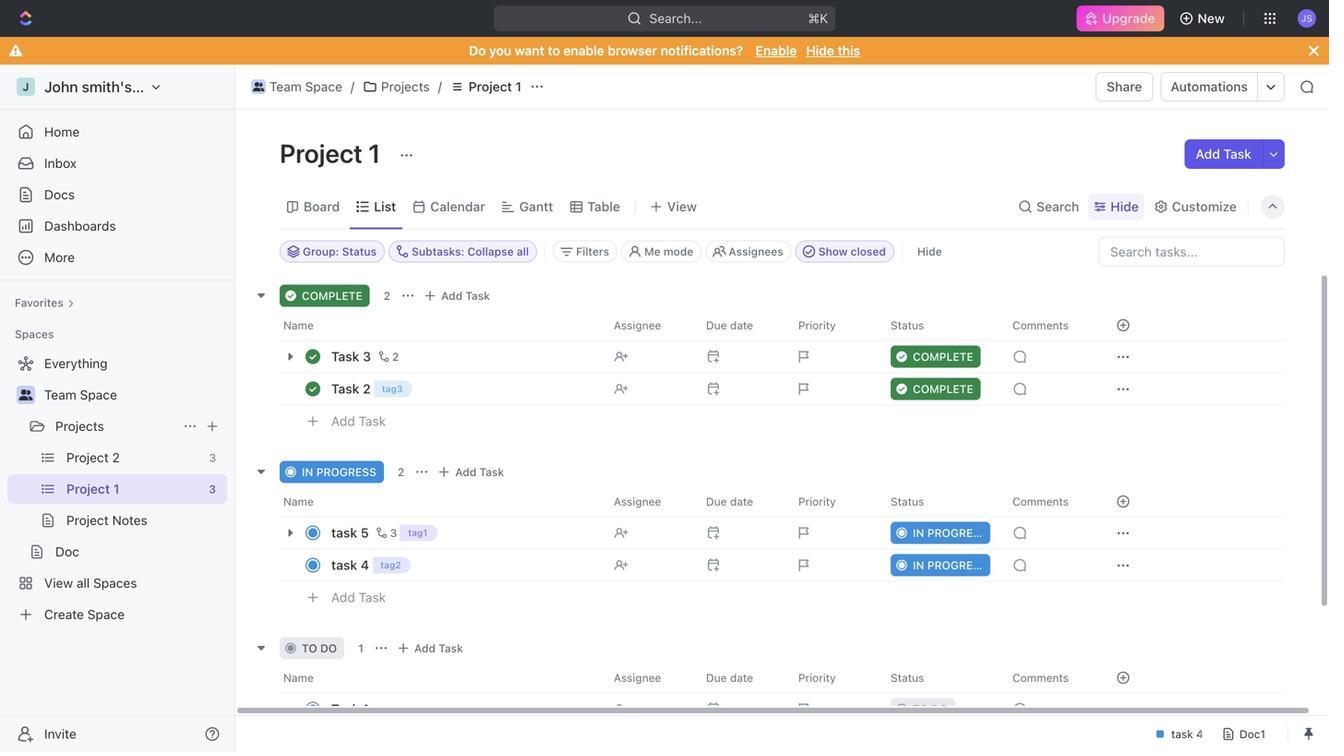 Task type: vqa. For each thing, say whether or not it's contained in the screenshot.
drumstick bite image
no



Task type: describe. For each thing, give the bounding box(es) containing it.
2 button
[[375, 348, 402, 366]]

due date button for assignee
[[695, 487, 787, 516]]

upgrade link
[[1077, 6, 1165, 31]]

0 vertical spatial hide
[[806, 43, 834, 58]]

1 vertical spatial to
[[302, 642, 317, 655]]

view all spaces link
[[7, 569, 223, 598]]

1 horizontal spatial all
[[517, 245, 529, 258]]

workspace
[[136, 78, 212, 96]]

projects inside "sidebar" navigation
[[55, 419, 104, 434]]

tag2 button
[[373, 556, 414, 577]]

‎task 2
[[331, 381, 371, 396]]

board
[[304, 199, 340, 214]]

automations
[[1171, 79, 1248, 94]]

3 right the project 2 link
[[209, 451, 216, 464]]

project notes
[[66, 513, 147, 528]]

filters button
[[553, 240, 618, 263]]

1 vertical spatial project 1
[[280, 138, 386, 168]]

hide button
[[910, 240, 949, 263]]

you
[[489, 43, 511, 58]]

1 vertical spatial progress
[[927, 527, 987, 540]]

0 vertical spatial projects link
[[358, 76, 434, 98]]

favorites
[[15, 296, 63, 309]]

due date for assignee
[[706, 495, 753, 508]]

‎task
[[331, 381, 359, 396]]

show closed
[[818, 245, 886, 258]]

complete for first complete dropdown button
[[913, 350, 973, 363]]

filters
[[576, 245, 609, 258]]

group:
[[303, 245, 339, 258]]

user group image
[[253, 82, 264, 91]]

customize button
[[1148, 194, 1242, 220]]

0 horizontal spatial to do
[[302, 642, 337, 655]]

search...
[[649, 11, 702, 26]]

invite
[[44, 726, 76, 742]]

upgrade
[[1102, 11, 1155, 26]]

to inside dropdown button
[[913, 703, 928, 716]]

favorites button
[[7, 292, 82, 314]]

user group image
[[19, 390, 33, 401]]

sidebar navigation
[[0, 65, 239, 752]]

1 down want
[[515, 79, 522, 94]]

complete for 2nd complete dropdown button from the top
[[913, 383, 973, 396]]

automations button
[[1162, 73, 1257, 101]]

2 inside button
[[392, 350, 399, 363]]

2 in progress button from the top
[[880, 549, 1001, 582]]

1 horizontal spatial team
[[270, 79, 302, 94]]

1 in progress button from the top
[[880, 516, 1001, 550]]

gantt link
[[516, 194, 553, 220]]

2 / from the left
[[438, 79, 442, 94]]

js button
[[1292, 4, 1322, 33]]

1 due from the top
[[706, 319, 727, 332]]

comments for 2
[[1013, 319, 1069, 332]]

smith's
[[82, 78, 132, 96]]

to do button
[[880, 693, 1001, 726]]

docs link
[[7, 180, 227, 210]]

Search tasks... text field
[[1099, 238, 1284, 265]]

1 date from the top
[[730, 319, 753, 332]]

calendar
[[430, 199, 485, 214]]

want
[[515, 43, 544, 58]]

3 up project notes link at bottom left
[[209, 483, 216, 496]]

team inside tree
[[44, 387, 76, 402]]

me mode
[[644, 245, 694, 258]]

assignees
[[729, 245, 783, 258]]

enable
[[756, 43, 797, 58]]

5
[[361, 525, 369, 540]]

0 vertical spatial in progress
[[302, 466, 376, 479]]

priority for 2
[[798, 319, 836, 332]]

1 vertical spatial team space link
[[44, 380, 223, 410]]

john smith's workspace, , element
[[17, 78, 35, 96]]

home
[[44, 124, 80, 139]]

due for name
[[706, 671, 727, 684]]

customize
[[1172, 199, 1237, 214]]

project 1 inside tree
[[66, 481, 119, 497]]

dashboards
[[44, 218, 116, 234]]

show
[[818, 245, 848, 258]]

j
[[23, 80, 29, 93]]

in progress for second in progress dropdown button from the top of the page
[[913, 559, 987, 572]]

hide button
[[1088, 194, 1144, 220]]

1 horizontal spatial team space
[[270, 79, 342, 94]]

everything link
[[7, 349, 223, 378]]

view button
[[643, 185, 703, 228]]

task 3
[[331, 349, 371, 364]]

project 2 link
[[66, 443, 202, 473]]

gantt
[[519, 199, 553, 214]]

0 vertical spatial progress
[[316, 466, 376, 479]]

docs
[[44, 187, 75, 202]]

hide inside button
[[917, 245, 942, 258]]

tag3
[[382, 384, 403, 394]]

me mode button
[[621, 240, 702, 263]]

project 1 link inside tree
[[66, 474, 201, 504]]

doc link
[[55, 537, 223, 567]]

list
[[374, 199, 396, 214]]

create space link
[[7, 600, 223, 630]]

inbox
[[44, 156, 77, 171]]

priority button for 1
[[787, 663, 880, 693]]

notifications?
[[661, 43, 743, 58]]

project down project 2
[[66, 481, 110, 497]]

due date button for name
[[695, 663, 787, 693]]

name for third name 'dropdown button' from the bottom of the page
[[283, 319, 314, 332]]

to do inside 'to do' dropdown button
[[913, 703, 948, 716]]

tag2
[[380, 560, 401, 570]]

2 priority button from the top
[[787, 487, 880, 516]]

collapse
[[468, 245, 514, 258]]

search button
[[1013, 194, 1085, 220]]

task 5
[[331, 525, 369, 540]]

project 2
[[66, 450, 120, 465]]

view for view
[[667, 199, 697, 214]]

search
[[1037, 199, 1079, 214]]

new button
[[1172, 4, 1236, 33]]

table
[[587, 199, 620, 214]]

2 vertical spatial space
[[87, 607, 125, 622]]

js
[[1301, 13, 1313, 23]]

subtasks:
[[412, 245, 464, 258]]

comments button for 2
[[1001, 311, 1094, 340]]

notes
[[112, 513, 147, 528]]

everything
[[44, 356, 108, 371]]

0 vertical spatial space
[[305, 79, 342, 94]]

2 priority from the top
[[798, 495, 836, 508]]

board link
[[300, 194, 340, 220]]

doc
[[55, 544, 79, 559]]

2 name button from the top
[[280, 487, 603, 516]]

browser
[[608, 43, 657, 58]]

view button
[[643, 194, 703, 220]]

status button for 1
[[880, 663, 1001, 693]]

status button for 2
[[880, 311, 1001, 340]]

status for status dropdown button corresponding to 2
[[891, 319, 924, 332]]

⌘k
[[808, 11, 828, 26]]

inbox link
[[7, 149, 227, 178]]

project up project notes at the left
[[66, 450, 109, 465]]

project up board
[[280, 138, 363, 168]]

1 inside tree
[[113, 481, 119, 497]]

0 vertical spatial complete
[[302, 289, 362, 302]]

name for third name 'dropdown button'
[[283, 671, 314, 684]]

list link
[[370, 194, 396, 220]]

1 tag1 from the left
[[407, 528, 427, 538]]

dashboards link
[[7, 211, 227, 241]]

assignees button
[[706, 240, 792, 263]]

do
[[469, 43, 486, 58]]

view for view all spaces
[[44, 576, 73, 591]]

table link
[[584, 194, 620, 220]]



Task type: locate. For each thing, give the bounding box(es) containing it.
3 right 5
[[390, 527, 397, 540]]

spaces down favorites
[[15, 328, 54, 341]]

3 assignee from the top
[[614, 671, 661, 684]]

view inside tree
[[44, 576, 73, 591]]

in for 2nd in progress dropdown button from the bottom of the page
[[913, 527, 924, 540]]

1 vertical spatial status button
[[880, 487, 1001, 516]]

new
[[1198, 11, 1225, 26]]

0 vertical spatial date
[[730, 319, 753, 332]]

team space down everything
[[44, 387, 117, 402]]

2 date from the top
[[730, 495, 753, 508]]

space down view all spaces link
[[87, 607, 125, 622]]

0 vertical spatial assignee
[[614, 319, 661, 332]]

project 1 link down "do"
[[446, 76, 526, 98]]

0 vertical spatial project 1
[[469, 79, 522, 94]]

assignee button
[[603, 311, 695, 340], [603, 487, 695, 516], [603, 663, 695, 693]]

all right collapse
[[517, 245, 529, 258]]

1 horizontal spatial team space link
[[246, 76, 347, 98]]

team space inside tree
[[44, 387, 117, 402]]

0 vertical spatial priority button
[[787, 311, 880, 340]]

0 horizontal spatial /
[[351, 79, 354, 94]]

3 due date button from the top
[[695, 663, 787, 693]]

projects
[[381, 79, 430, 94], [55, 419, 104, 434]]

date for name
[[730, 671, 753, 684]]

space right user group image
[[305, 79, 342, 94]]

tree containing everything
[[7, 349, 227, 630]]

2 up project notes at the left
[[112, 450, 120, 465]]

project down you at left top
[[469, 79, 512, 94]]

0 vertical spatial in
[[302, 466, 313, 479]]

2 inside tree
[[112, 450, 120, 465]]

1 assignee button from the top
[[603, 311, 695, 340]]

1 priority button from the top
[[787, 311, 880, 340]]

0 horizontal spatial spaces
[[15, 328, 54, 341]]

show closed button
[[795, 240, 894, 263]]

0 horizontal spatial projects link
[[55, 412, 175, 441]]

subtasks: collapse all
[[412, 245, 529, 258]]

1 vertical spatial comments
[[1013, 495, 1069, 508]]

2 assignee button from the top
[[603, 487, 695, 516]]

0 vertical spatial name button
[[280, 311, 603, 340]]

0 vertical spatial status button
[[880, 311, 1001, 340]]

1 vertical spatial projects link
[[55, 412, 175, 441]]

1 horizontal spatial spaces
[[93, 576, 137, 591]]

share button
[[1096, 72, 1153, 102]]

3 inside button
[[390, 527, 397, 540]]

1 status button from the top
[[880, 311, 1001, 340]]

2 comments button from the top
[[1001, 487, 1094, 516]]

space
[[305, 79, 342, 94], [80, 387, 117, 402], [87, 607, 125, 622]]

this
[[838, 43, 860, 58]]

closed
[[851, 245, 886, 258]]

team right user group image
[[270, 79, 302, 94]]

name for 2nd name 'dropdown button' from the bottom of the page
[[283, 495, 314, 508]]

due date for name
[[706, 671, 753, 684]]

add
[[1196, 146, 1220, 162], [441, 289, 463, 302], [331, 414, 355, 429], [455, 466, 477, 479], [331, 590, 355, 605], [414, 642, 436, 655]]

1 up project notes at the left
[[113, 481, 119, 497]]

date
[[730, 319, 753, 332], [730, 495, 753, 508], [730, 671, 753, 684]]

project 1 up board
[[280, 138, 386, 168]]

task left 4
[[331, 558, 357, 573]]

3 name button from the top
[[280, 663, 603, 693]]

comments
[[1013, 319, 1069, 332], [1013, 495, 1069, 508], [1013, 671, 1069, 684]]

1 / from the left
[[351, 79, 354, 94]]

2 vertical spatial complete
[[913, 383, 973, 396]]

assignee for 2
[[614, 319, 661, 332]]

do
[[320, 642, 337, 655], [931, 703, 948, 716]]

0 vertical spatial assignee button
[[603, 311, 695, 340]]

2 due date from the top
[[706, 495, 753, 508]]

0 vertical spatial due date
[[706, 319, 753, 332]]

in progress button
[[880, 516, 1001, 550], [880, 549, 1001, 582]]

1 vertical spatial priority
[[798, 495, 836, 508]]

in
[[302, 466, 313, 479], [913, 527, 924, 540], [913, 559, 924, 572]]

1 vertical spatial priority button
[[787, 487, 880, 516]]

2 name from the top
[[283, 495, 314, 508]]

spaces
[[15, 328, 54, 341], [93, 576, 137, 591]]

2 up "tag3"
[[392, 350, 399, 363]]

in for second in progress dropdown button from the top of the page
[[913, 559, 924, 572]]

due for assignee
[[706, 495, 727, 508]]

create space
[[44, 607, 125, 622]]

view up create
[[44, 576, 73, 591]]

1 comments button from the top
[[1001, 311, 1094, 340]]

team
[[270, 79, 302, 94], [44, 387, 76, 402]]

3 priority from the top
[[798, 671, 836, 684]]

2
[[384, 289, 390, 302], [392, 350, 399, 363], [363, 381, 371, 396], [112, 450, 120, 465], [398, 466, 404, 479]]

2 vertical spatial in progress
[[913, 559, 987, 572]]

name button
[[280, 311, 603, 340], [280, 487, 603, 516], [280, 663, 603, 693]]

task for task 5
[[331, 525, 357, 540]]

team space right user group image
[[270, 79, 342, 94]]

tag3 button
[[374, 380, 416, 401]]

1 vertical spatial spaces
[[93, 576, 137, 591]]

1 vertical spatial project 1 link
[[66, 474, 201, 504]]

assignee button for 1
[[603, 663, 695, 693]]

1 up list link
[[368, 138, 381, 168]]

2 vertical spatial priority
[[798, 671, 836, 684]]

2 vertical spatial date
[[730, 671, 753, 684]]

1 horizontal spatial project 1 link
[[446, 76, 526, 98]]

2 comments from the top
[[1013, 495, 1069, 508]]

0 horizontal spatial team space
[[44, 387, 117, 402]]

1 down 4
[[358, 642, 364, 655]]

1 horizontal spatial view
[[667, 199, 697, 214]]

status for status dropdown button related to 1
[[891, 671, 924, 684]]

project notes link
[[66, 506, 223, 535]]

1 vertical spatial due date
[[706, 495, 753, 508]]

project 1 link down the project 2 link
[[66, 474, 201, 504]]

1 task from the top
[[331, 525, 357, 540]]

to
[[548, 43, 560, 58], [302, 642, 317, 655], [913, 703, 928, 716]]

project up doc
[[66, 513, 109, 528]]

1 name button from the top
[[280, 311, 603, 340]]

group: status
[[303, 245, 377, 258]]

0 vertical spatial spaces
[[15, 328, 54, 341]]

1 vertical spatial projects
[[55, 419, 104, 434]]

hide inside dropdown button
[[1111, 199, 1139, 214]]

2 vertical spatial due date button
[[695, 663, 787, 693]]

1 comments from the top
[[1013, 319, 1069, 332]]

project 1 down project 2
[[66, 481, 119, 497]]

share
[[1107, 79, 1142, 94]]

tree
[[7, 349, 227, 630]]

0 horizontal spatial hide
[[806, 43, 834, 58]]

0 horizontal spatial project 1
[[66, 481, 119, 497]]

mode
[[664, 245, 694, 258]]

2 vertical spatial assignee button
[[603, 663, 695, 693]]

2 horizontal spatial project 1
[[469, 79, 522, 94]]

1 vertical spatial space
[[80, 387, 117, 402]]

/
[[351, 79, 354, 94], [438, 79, 442, 94]]

3 button
[[372, 524, 400, 542]]

task left 5
[[331, 525, 357, 540]]

2 status button from the top
[[880, 487, 1001, 516]]

1 vertical spatial to do
[[913, 703, 948, 716]]

0 vertical spatial due
[[706, 319, 727, 332]]

project 1 down you at left top
[[469, 79, 522, 94]]

0 vertical spatial due date button
[[695, 311, 787, 340]]

0 vertical spatial to
[[548, 43, 560, 58]]

1 horizontal spatial to do
[[913, 703, 948, 716]]

0 horizontal spatial to
[[302, 642, 317, 655]]

due
[[706, 319, 727, 332], [706, 495, 727, 508], [706, 671, 727, 684]]

1 horizontal spatial do
[[931, 703, 948, 716]]

create
[[44, 607, 84, 622]]

0 vertical spatial all
[[517, 245, 529, 258]]

2 assignee from the top
[[614, 495, 661, 508]]

1 horizontal spatial /
[[438, 79, 442, 94]]

3 assignee button from the top
[[603, 663, 695, 693]]

team right user group icon
[[44, 387, 76, 402]]

1 vertical spatial view
[[44, 576, 73, 591]]

more button
[[7, 243, 227, 272]]

hide right closed
[[917, 245, 942, 258]]

task for task 4
[[331, 558, 357, 573]]

priority button for 2
[[787, 311, 880, 340]]

add task button
[[1185, 139, 1263, 169], [419, 285, 497, 307], [323, 410, 393, 432], [433, 461, 511, 483], [323, 587, 393, 609], [392, 637, 471, 660]]

view all spaces
[[44, 576, 137, 591]]

3 left 2 button on the top of page
[[363, 349, 371, 364]]

2 vertical spatial hide
[[917, 245, 942, 258]]

me
[[644, 245, 661, 258]]

3 due from the top
[[706, 671, 727, 684]]

3 priority button from the top
[[787, 663, 880, 693]]

2 tag1 from the left
[[408, 528, 428, 538]]

projects link
[[358, 76, 434, 98], [55, 412, 175, 441]]

2 due from the top
[[706, 495, 727, 508]]

1 priority from the top
[[798, 319, 836, 332]]

all up create space
[[77, 576, 90, 591]]

1 assignee from the top
[[614, 319, 661, 332]]

2 due date button from the top
[[695, 487, 787, 516]]

2 vertical spatial status button
[[880, 663, 1001, 693]]

2 vertical spatial comments button
[[1001, 663, 1094, 693]]

2 vertical spatial to
[[913, 703, 928, 716]]

1 due date button from the top
[[695, 311, 787, 340]]

2 complete button from the top
[[880, 372, 1001, 406]]

0 vertical spatial view
[[667, 199, 697, 214]]

1 complete button from the top
[[880, 340, 1001, 373]]

0 vertical spatial task
[[331, 525, 357, 540]]

0 vertical spatial projects
[[381, 79, 430, 94]]

tag1
[[407, 528, 427, 538], [408, 528, 428, 538]]

3 name from the top
[[283, 671, 314, 684]]

1 vertical spatial comments button
[[1001, 487, 1094, 516]]

status for 2nd status dropdown button from the bottom of the page
[[891, 495, 924, 508]]

task 4
[[331, 558, 369, 573]]

john
[[44, 78, 78, 96]]

all inside tree
[[77, 576, 90, 591]]

2 horizontal spatial to
[[913, 703, 928, 716]]

2 vertical spatial project 1
[[66, 481, 119, 497]]

1 vertical spatial due
[[706, 495, 727, 508]]

more
[[44, 250, 75, 265]]

enable
[[563, 43, 604, 58]]

1 horizontal spatial to
[[548, 43, 560, 58]]

1 vertical spatial hide
[[1111, 199, 1139, 214]]

due date
[[706, 319, 753, 332], [706, 495, 753, 508], [706, 671, 753, 684]]

project 1 link
[[446, 76, 526, 98], [66, 474, 201, 504]]

spaces inside view all spaces link
[[93, 576, 137, 591]]

3 comments button from the top
[[1001, 663, 1094, 693]]

0 vertical spatial team space
[[270, 79, 342, 94]]

assignee button for 2
[[603, 311, 695, 340]]

1 vertical spatial all
[[77, 576, 90, 591]]

1 vertical spatial due date button
[[695, 487, 787, 516]]

1 vertical spatial task
[[331, 558, 357, 573]]

due date button
[[695, 311, 787, 340], [695, 487, 787, 516], [695, 663, 787, 693]]

priority for 1
[[798, 671, 836, 684]]

1 vertical spatial name button
[[280, 487, 603, 516]]

complete button
[[880, 340, 1001, 373], [880, 372, 1001, 406]]

1 vertical spatial team space
[[44, 387, 117, 402]]

0 vertical spatial priority
[[798, 319, 836, 332]]

0 vertical spatial team space link
[[246, 76, 347, 98]]

status button
[[880, 311, 1001, 340], [880, 487, 1001, 516], [880, 663, 1001, 693]]

2 horizontal spatial hide
[[1111, 199, 1139, 214]]

tree inside "sidebar" navigation
[[7, 349, 227, 630]]

1 vertical spatial in progress
[[913, 527, 987, 540]]

2 right ‎task
[[363, 381, 371, 396]]

2 vertical spatial name button
[[280, 663, 603, 693]]

2 up 2 button on the top of page
[[384, 289, 390, 302]]

3 date from the top
[[730, 671, 753, 684]]

1 vertical spatial complete
[[913, 350, 973, 363]]

0 vertical spatial name
[[283, 319, 314, 332]]

2 task from the top
[[331, 558, 357, 573]]

comments for 1
[[1013, 671, 1069, 684]]

do inside dropdown button
[[931, 703, 948, 716]]

0 vertical spatial do
[[320, 642, 337, 655]]

4
[[361, 558, 369, 573]]

do you want to enable browser notifications? enable hide this
[[469, 43, 860, 58]]

view inside button
[[667, 199, 697, 214]]

2 up 3 button
[[398, 466, 404, 479]]

date for assignee
[[730, 495, 753, 508]]

calendar link
[[427, 194, 485, 220]]

2 vertical spatial priority button
[[787, 663, 880, 693]]

space down 'everything' link
[[80, 387, 117, 402]]

0 horizontal spatial do
[[320, 642, 337, 655]]

2 vertical spatial in
[[913, 559, 924, 572]]

0 vertical spatial team
[[270, 79, 302, 94]]

1 vertical spatial in
[[913, 527, 924, 540]]

hide right search
[[1111, 199, 1139, 214]]

0 horizontal spatial projects
[[55, 419, 104, 434]]

in progress for 2nd in progress dropdown button from the bottom of the page
[[913, 527, 987, 540]]

3 status button from the top
[[880, 663, 1001, 693]]

home link
[[7, 117, 227, 147]]

team space link
[[246, 76, 347, 98], [44, 380, 223, 410]]

comments button for 1
[[1001, 663, 1094, 693]]

0 vertical spatial comments
[[1013, 319, 1069, 332]]

spaces up create space link at left
[[93, 576, 137, 591]]

1 horizontal spatial project 1
[[280, 138, 386, 168]]

2 vertical spatial due
[[706, 671, 727, 684]]

project 1
[[469, 79, 522, 94], [280, 138, 386, 168], [66, 481, 119, 497]]

3 comments from the top
[[1013, 671, 1069, 684]]

view up the mode
[[667, 199, 697, 214]]

hide left this
[[806, 43, 834, 58]]

assignee for 1
[[614, 671, 661, 684]]

2 vertical spatial due date
[[706, 671, 753, 684]]

1 horizontal spatial projects
[[381, 79, 430, 94]]

john smith's workspace
[[44, 78, 212, 96]]

2 vertical spatial name
[[283, 671, 314, 684]]

2 vertical spatial comments
[[1013, 671, 1069, 684]]

1 due date from the top
[[706, 319, 753, 332]]

3 due date from the top
[[706, 671, 753, 684]]

to do
[[302, 642, 337, 655], [913, 703, 948, 716]]

1 vertical spatial assignee button
[[603, 487, 695, 516]]

1 name from the top
[[283, 319, 314, 332]]

2 vertical spatial progress
[[927, 559, 987, 572]]



